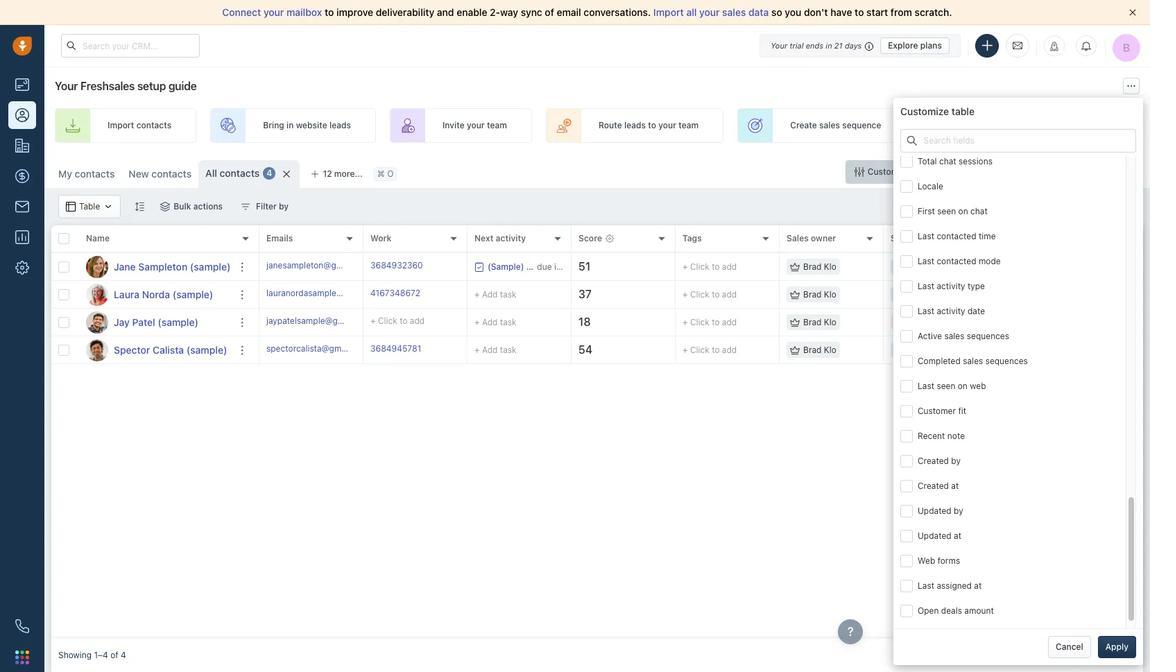 Task type: describe. For each thing, give the bounding box(es) containing it.
press space to select this row. row containing 37
[[260, 281, 1144, 309]]

add contact
[[1088, 167, 1137, 177]]

created by
[[918, 456, 961, 466]]

12
[[323, 169, 332, 179]]

37
[[579, 288, 592, 301]]

scratch.
[[915, 6, 952, 18]]

connect your mailbox to improve deliverability and enable 2-way sync of email conversations. import all your sales data so you don't have to start from scratch.
[[222, 6, 952, 18]]

activity for last activity type
[[937, 281, 966, 291]]

by for updated by
[[954, 506, 964, 516]]

last activity date
[[918, 306, 985, 316]]

+ click to add for 37
[[683, 289, 737, 300]]

row group containing 51
[[260, 253, 1144, 364]]

0 horizontal spatial chat
[[939, 156, 957, 166]]

brad klo for 18
[[804, 317, 837, 327]]

your left mailbox at left top
[[264, 6, 284, 18]]

klo for 18
[[824, 317, 837, 327]]

all contacts 4
[[205, 167, 272, 179]]

team inside invite your team link
[[487, 120, 507, 131]]

in inside bring in website leads link
[[287, 120, 294, 131]]

contacted
[[906, 262, 947, 272]]

explore plans
[[888, 40, 942, 50]]

add for 54
[[482, 345, 498, 355]]

new contacts
[[129, 168, 192, 180]]

add for 51
[[722, 262, 737, 272]]

apply
[[1106, 642, 1129, 652]]

last for last activity date
[[918, 306, 935, 316]]

customer
[[918, 406, 956, 416]]

last for last seen on web
[[918, 381, 935, 391]]

3684945781 link
[[371, 343, 421, 357]]

+ add task for 54
[[475, 345, 517, 355]]

klo for 54
[[824, 345, 837, 355]]

4167348672 link
[[371, 287, 421, 302]]

my
[[58, 168, 72, 180]]

name
[[86, 233, 110, 244]]

+ click to add for 54
[[683, 345, 737, 355]]

spectorcalista@gmail.com link
[[266, 343, 370, 357]]

cell for 51
[[1092, 253, 1144, 280]]

Search your CRM... text field
[[61, 34, 200, 58]]

days
[[845, 41, 862, 50]]

updated for updated at
[[918, 531, 952, 541]]

norda
[[142, 288, 170, 300]]

unqualified
[[906, 317, 951, 327]]

leads inside bring in website leads link
[[330, 120, 351, 131]]

freshsales
[[80, 80, 135, 92]]

4167348672
[[371, 288, 421, 298]]

note
[[948, 431, 965, 441]]

0 vertical spatial table
[[952, 105, 975, 117]]

contacted for mode
[[937, 256, 977, 266]]

o
[[387, 169, 394, 179]]

all contacts link
[[205, 167, 260, 180]]

last activity type
[[918, 281, 985, 291]]

spector calista (sample)
[[114, 344, 227, 356]]

phone image
[[15, 620, 29, 634]]

owner
[[811, 233, 836, 244]]

brad for 51
[[804, 262, 822, 272]]

2 vertical spatial at
[[974, 581, 982, 591]]

j image
[[86, 311, 108, 333]]

last assigned at
[[918, 581, 982, 591]]

press space to select this row. row containing 51
[[260, 253, 1144, 281]]

container_wx8msf4aqz5i3rn1 image inside "bulk actions" button
[[160, 202, 170, 212]]

sales for active sales sequences
[[945, 331, 965, 341]]

bring
[[263, 120, 284, 131]]

close image
[[1130, 9, 1137, 16]]

laura norda (sample)
[[114, 288, 213, 300]]

task for 18
[[500, 317, 517, 327]]

0 horizontal spatial import
[[108, 120, 134, 131]]

container_wx8msf4aqz5i3rn1 image inside filter by button
[[241, 202, 251, 212]]

cancel button
[[1048, 636, 1091, 659]]

all
[[687, 6, 697, 18]]

jay
[[114, 316, 130, 328]]

last for last activity type
[[918, 281, 935, 291]]

(sample) for jay patel (sample)
[[158, 316, 198, 328]]

web
[[970, 381, 986, 391]]

click for 37
[[690, 289, 710, 300]]

klo for 51
[[824, 262, 837, 272]]

⌘
[[377, 169, 385, 179]]

active sales sequences
[[918, 331, 1010, 341]]

last seen on web
[[918, 381, 986, 391]]

brad klo for 51
[[804, 262, 837, 272]]

improve
[[337, 6, 373, 18]]

don't
[[804, 6, 828, 18]]

filter by button
[[232, 195, 298, 219]]

connect
[[222, 6, 261, 18]]

add for 37
[[482, 289, 498, 299]]

grid containing 51
[[51, 224, 1144, 639]]

activity for next activity
[[496, 233, 526, 244]]

sales for completed sales sequences
[[963, 356, 983, 366]]

lauranordasample@gmail.com
[[266, 288, 384, 298]]

table button
[[58, 195, 121, 219]]

bring in website leads
[[263, 120, 351, 131]]

contacts for import
[[136, 120, 171, 131]]

route leads to your team
[[599, 120, 699, 131]]

j image
[[86, 256, 108, 278]]

your right 'invite'
[[467, 120, 485, 131]]

website
[[296, 120, 327, 131]]

bulk
[[174, 201, 191, 212]]

lauranordasample@gmail.com link
[[266, 287, 384, 302]]

add for 18
[[722, 317, 737, 327]]

2-
[[490, 6, 500, 18]]

jane
[[114, 261, 136, 272]]

fit
[[959, 406, 967, 416]]

jaypatelsample@gmail.com
[[266, 316, 373, 326]]

click for 54
[[690, 345, 710, 355]]

updated for updated by
[[918, 506, 952, 516]]

first seen on chat
[[918, 206, 988, 216]]

21
[[835, 41, 843, 50]]

cell for 37
[[1092, 281, 1144, 308]]

route
[[599, 120, 622, 131]]

l image
[[86, 283, 108, 306]]

more...
[[334, 169, 363, 179]]

style_myh0__igzzd8unmi image
[[135, 202, 145, 211]]

add inside button
[[1088, 167, 1104, 177]]

(sample) for spector calista (sample)
[[187, 344, 227, 356]]

press space to select this row. row containing laura norda (sample)
[[51, 281, 260, 309]]

import all your sales data link
[[654, 6, 772, 18]]

showing 1–4 of 4
[[58, 650, 126, 661]]

your right route
[[659, 120, 677, 131]]

spector calista (sample) link
[[114, 343, 227, 357]]

0 vertical spatial customize
[[901, 105, 949, 117]]

mailbox
[[287, 6, 322, 18]]

created at
[[918, 481, 959, 491]]

bulk actions
[[174, 201, 223, 212]]

emails
[[266, 233, 293, 244]]

press space to select this row. row containing 18
[[260, 309, 1144, 337]]

1 horizontal spatial of
[[545, 6, 554, 18]]

press space to select this row. row containing spector calista (sample)
[[51, 337, 260, 364]]

recent note
[[918, 431, 965, 441]]

(sample) right widgetz.io
[[1039, 262, 1074, 272]]

spector
[[114, 344, 150, 356]]

your trial ends in 21 days
[[771, 41, 862, 50]]

click for 18
[[690, 317, 710, 327]]

3684932360 link
[[371, 259, 423, 274]]

jay patel (sample) link
[[114, 315, 198, 329]]

0 vertical spatial import
[[654, 6, 684, 18]]

invite
[[443, 120, 465, 131]]

0 vertical spatial in
[[826, 41, 832, 50]]

brad klo for 54
[[804, 345, 837, 355]]

create sales sequence link
[[738, 108, 907, 143]]

created for created by
[[918, 456, 949, 466]]

completed sales sequences
[[918, 356, 1028, 366]]

status
[[891, 233, 918, 244]]

and
[[437, 6, 454, 18]]

container_wx8msf4aqz5i3rn1 image inside "customize table" button
[[855, 167, 864, 177]]



Task type: vqa. For each thing, say whether or not it's contained in the screenshot.
second Press SPACE to deselect this row. row from right
no



Task type: locate. For each thing, give the bounding box(es) containing it.
score
[[579, 233, 602, 244]]

1 vertical spatial by
[[952, 456, 961, 466]]

invite your team link
[[390, 108, 532, 143]]

of right sync
[[545, 6, 554, 18]]

activity up last activity date
[[937, 281, 966, 291]]

showing
[[58, 650, 92, 661]]

updated down created at
[[918, 506, 952, 516]]

your
[[264, 6, 284, 18], [700, 6, 720, 18], [467, 120, 485, 131], [659, 120, 677, 131], [1001, 120, 1019, 131]]

sequences
[[967, 331, 1010, 341], [986, 356, 1028, 366]]

0 vertical spatial chat
[[939, 156, 957, 166]]

sales for create sales sequence
[[820, 120, 840, 131]]

jane sampleton (sample)
[[114, 261, 231, 272]]

1 vertical spatial customize
[[868, 167, 910, 177]]

by for created by
[[952, 456, 961, 466]]

on for web
[[958, 381, 968, 391]]

on left web
[[958, 381, 968, 391]]

at up updated by
[[952, 481, 959, 491]]

all
[[205, 167, 217, 179]]

0 horizontal spatial 4
[[121, 650, 126, 661]]

1 updated from the top
[[918, 506, 952, 516]]

4 brad klo from the top
[[804, 345, 837, 355]]

brad for 18
[[804, 317, 822, 327]]

2 vertical spatial activity
[[937, 306, 966, 316]]

qualified down contacted at the right of the page
[[906, 289, 941, 300]]

2 updated from the top
[[918, 531, 952, 541]]

1 vertical spatial contacted
[[937, 256, 977, 266]]

qualified for 54
[[906, 345, 941, 355]]

set up your sales pipeline link
[[920, 108, 1101, 143]]

pipeline
[[1044, 120, 1076, 131]]

click for 51
[[690, 262, 710, 272]]

1 team from the left
[[487, 120, 507, 131]]

1 vertical spatial your
[[55, 80, 78, 92]]

1 last from the top
[[918, 231, 935, 241]]

task for 37
[[500, 289, 517, 299]]

press space to select this row. row
[[51, 253, 260, 281], [260, 253, 1144, 281], [51, 281, 260, 309], [260, 281, 1144, 309], [51, 309, 260, 337], [260, 309, 1144, 337], [51, 337, 260, 364], [260, 337, 1144, 364]]

spectorcalista@gmail.com 3684945781
[[266, 343, 421, 354]]

4 inside all contacts 4
[[267, 168, 272, 179]]

(sample) down jane sampleton (sample) link
[[173, 288, 213, 300]]

press space to select this row. row containing jane sampleton (sample)
[[51, 253, 260, 281]]

sequences up web
[[986, 356, 1028, 366]]

1–4
[[94, 650, 108, 661]]

1 horizontal spatial leads
[[624, 120, 646, 131]]

1 horizontal spatial 4
[[267, 168, 272, 179]]

1 vertical spatial qualified
[[906, 345, 941, 355]]

laura norda (sample) link
[[114, 288, 213, 301]]

+ click to add for 51
[[683, 262, 737, 272]]

2 brad klo from the top
[[804, 289, 837, 300]]

tags
[[683, 233, 702, 244]]

janesampleton@gmail.com
[[266, 260, 371, 271]]

last up the unqualified
[[918, 306, 935, 316]]

0 horizontal spatial team
[[487, 120, 507, 131]]

2 row group from the left
[[260, 253, 1144, 364]]

by inside button
[[279, 201, 289, 212]]

press space to select this row. row containing 54
[[260, 337, 1144, 364]]

updated at
[[918, 531, 962, 541]]

+ add task for 18
[[475, 317, 517, 327]]

updated up web forms
[[918, 531, 952, 541]]

contacts for my
[[75, 168, 115, 180]]

so
[[772, 6, 783, 18]]

filter
[[256, 201, 277, 212]]

recent
[[918, 431, 945, 441]]

at for updated at
[[954, 531, 962, 541]]

conversations.
[[584, 6, 651, 18]]

(sample) for jane sampleton (sample)
[[190, 261, 231, 272]]

3 brad klo from the top
[[804, 317, 837, 327]]

type
[[968, 281, 985, 291]]

bulk actions button
[[151, 195, 232, 219]]

3 task from the top
[[500, 345, 517, 355]]

4 last from the top
[[918, 306, 935, 316]]

2 + add task from the top
[[475, 317, 517, 327]]

my contacts button
[[51, 160, 122, 188], [58, 168, 115, 180]]

qualified for 37
[[906, 289, 941, 300]]

table inside "customize table" button
[[913, 167, 933, 177]]

accounts
[[995, 233, 1033, 244]]

0 vertical spatial on
[[959, 206, 968, 216]]

0 vertical spatial + add task
[[475, 289, 517, 299]]

by down note
[[952, 456, 961, 466]]

1 vertical spatial updated
[[918, 531, 952, 541]]

1 vertical spatial on
[[958, 381, 968, 391]]

web
[[918, 556, 936, 566]]

in left 21
[[826, 41, 832, 50]]

2 vertical spatial task
[[500, 345, 517, 355]]

add for 18
[[482, 317, 498, 327]]

last down web
[[918, 581, 935, 591]]

brad for 37
[[804, 289, 822, 300]]

total
[[918, 156, 937, 166]]

1 + add task from the top
[[475, 289, 517, 299]]

5 last from the top
[[918, 381, 935, 391]]

seen for last
[[937, 381, 956, 391]]

sales right active
[[945, 331, 965, 341]]

sales up web
[[963, 356, 983, 366]]

at right assigned
[[974, 581, 982, 591]]

set up your sales pipeline
[[973, 120, 1076, 131]]

0 vertical spatial activity
[[496, 233, 526, 244]]

my contacts
[[58, 168, 115, 180]]

sales left pipeline on the right top
[[1021, 120, 1042, 131]]

apply button
[[1098, 636, 1137, 659]]

your right all
[[700, 6, 720, 18]]

on up last contacted time
[[959, 206, 968, 216]]

1 klo from the top
[[824, 262, 837, 272]]

0 horizontal spatial table
[[913, 167, 933, 177]]

+ click to add for 18
[[683, 317, 737, 327]]

your for your trial ends in 21 days
[[771, 41, 788, 50]]

name column header
[[79, 226, 260, 253]]

2 klo from the top
[[824, 289, 837, 300]]

brad klo for 37
[[804, 289, 837, 300]]

1 vertical spatial chat
[[971, 206, 988, 216]]

sequences down date
[[967, 331, 1010, 341]]

customize table inside button
[[868, 167, 933, 177]]

51
[[579, 260, 591, 273]]

widgetz.io (sample)
[[995, 262, 1074, 272]]

1 vertical spatial seen
[[937, 381, 956, 391]]

3 klo from the top
[[824, 317, 837, 327]]

2 brad from the top
[[804, 289, 822, 300]]

email image
[[1013, 40, 1023, 52]]

calista
[[153, 344, 184, 356]]

0 vertical spatial qualified
[[906, 289, 941, 300]]

contacts for new
[[152, 168, 192, 180]]

task for 54
[[500, 345, 517, 355]]

invite your team
[[443, 120, 507, 131]]

cell
[[1092, 253, 1144, 280], [988, 281, 1092, 308], [1092, 281, 1144, 308], [1092, 309, 1144, 336], [1092, 337, 1144, 364]]

2 leads from the left
[[624, 120, 646, 131]]

seen up customer fit
[[937, 381, 956, 391]]

0 horizontal spatial in
[[287, 120, 294, 131]]

0 vertical spatial of
[[545, 6, 554, 18]]

last down contacted at the right of the page
[[918, 281, 935, 291]]

Search fields field
[[901, 129, 1137, 153]]

(sample) for laura norda (sample)
[[173, 288, 213, 300]]

container_wx8msf4aqz5i3rn1 image
[[908, 136, 917, 146], [66, 202, 76, 212], [104, 202, 113, 212], [160, 202, 170, 212], [475, 262, 484, 272], [790, 290, 800, 299], [790, 345, 800, 355]]

1 + click to add from the top
[[683, 262, 737, 272]]

cell for 18
[[1092, 309, 1144, 336]]

plans
[[921, 40, 942, 50]]

3 brad from the top
[[804, 317, 822, 327]]

last for last contacted time
[[918, 231, 935, 241]]

of
[[545, 6, 554, 18], [110, 650, 118, 661]]

1 vertical spatial 4
[[121, 650, 126, 661]]

activity down last activity type
[[937, 306, 966, 316]]

1 vertical spatial task
[[500, 317, 517, 327]]

12 more... button
[[303, 164, 370, 184]]

0 vertical spatial your
[[771, 41, 788, 50]]

in right bring
[[287, 120, 294, 131]]

contacts for all
[[220, 167, 260, 179]]

1 horizontal spatial import
[[654, 6, 684, 18]]

name row
[[51, 226, 260, 253]]

1 leads from the left
[[330, 120, 351, 131]]

3 + add task from the top
[[475, 345, 517, 355]]

your right up at top
[[1001, 120, 1019, 131]]

(sample) up spector calista (sample)
[[158, 316, 198, 328]]

0 vertical spatial by
[[279, 201, 289, 212]]

4 + click to add from the top
[[683, 345, 737, 355]]

trial
[[790, 41, 804, 50]]

contacts right the my
[[75, 168, 115, 180]]

brad for 54
[[804, 345, 822, 355]]

1 vertical spatial in
[[287, 120, 294, 131]]

1 horizontal spatial your
[[771, 41, 788, 50]]

from
[[891, 6, 912, 18]]

activity inside grid
[[496, 233, 526, 244]]

2 team from the left
[[679, 120, 699, 131]]

1 vertical spatial at
[[954, 531, 962, 541]]

1 brad from the top
[[804, 262, 822, 272]]

2 last from the top
[[918, 256, 935, 266]]

team inside route leads to your team link
[[679, 120, 699, 131]]

customer fit
[[918, 406, 967, 416]]

0 horizontal spatial your
[[55, 80, 78, 92]]

on for chat
[[959, 206, 968, 216]]

0 vertical spatial task
[[500, 289, 517, 299]]

customize table down total
[[868, 167, 933, 177]]

by for filter by
[[279, 201, 289, 212]]

2 created from the top
[[918, 481, 949, 491]]

leads inside route leads to your team link
[[624, 120, 646, 131]]

contacted down last contacted time
[[937, 256, 977, 266]]

you
[[785, 6, 802, 18]]

chat right total
[[939, 156, 957, 166]]

active
[[918, 331, 942, 341]]

1 vertical spatial + add task
[[475, 317, 517, 327]]

0 horizontal spatial of
[[110, 650, 118, 661]]

janesampleton@gmail.com link
[[266, 259, 371, 274]]

import contacts
[[108, 120, 171, 131]]

0 vertical spatial customize table
[[901, 105, 975, 117]]

1 vertical spatial customize table
[[868, 167, 933, 177]]

create sales sequence
[[791, 120, 882, 131]]

new
[[129, 168, 149, 180]]

activity right next
[[496, 233, 526, 244]]

contacts right all
[[220, 167, 260, 179]]

import down your freshsales setup guide
[[108, 120, 134, 131]]

customize down sequence
[[868, 167, 910, 177]]

customize inside "customize table" button
[[868, 167, 910, 177]]

sequences for completed sales sequences
[[986, 356, 1028, 366]]

3 + click to add from the top
[[683, 317, 737, 327]]

of right 1–4
[[110, 650, 118, 661]]

contact
[[1106, 167, 1137, 177]]

chat up 'time'
[[971, 206, 988, 216]]

phone element
[[8, 613, 36, 640]]

spectorcalista@gmail.com
[[266, 343, 370, 354]]

2 task from the top
[[500, 317, 517, 327]]

by right filter
[[279, 201, 289, 212]]

table up the set
[[952, 105, 975, 117]]

at for created at
[[952, 481, 959, 491]]

created for created at
[[918, 481, 949, 491]]

0 vertical spatial sequences
[[967, 331, 1010, 341]]

1 task from the top
[[500, 289, 517, 299]]

seen right first
[[938, 206, 956, 216]]

cell for 54
[[1092, 337, 1144, 364]]

1 created from the top
[[918, 456, 949, 466]]

last contacted mode
[[918, 256, 1001, 266]]

contacted for time
[[937, 231, 977, 241]]

12 more...
[[323, 169, 363, 179]]

container_wx8msf4aqz5i3rn1 image
[[855, 167, 864, 177], [241, 202, 251, 212], [790, 262, 800, 272], [790, 317, 800, 327]]

table down total
[[913, 167, 933, 177]]

jaypatelsample@gmail.com + click to add
[[266, 316, 425, 326]]

leads right route
[[624, 120, 646, 131]]

1 vertical spatial table
[[913, 167, 933, 177]]

mode
[[979, 256, 1001, 266]]

0 horizontal spatial leads
[[330, 120, 351, 131]]

actions
[[193, 201, 223, 212]]

create
[[791, 120, 817, 131]]

contacts down setup
[[136, 120, 171, 131]]

sequences for active sales sequences
[[967, 331, 1010, 341]]

locale
[[918, 181, 944, 191]]

leads
[[330, 120, 351, 131], [624, 120, 646, 131]]

customize table button
[[846, 160, 942, 184]]

0 vertical spatial 4
[[267, 168, 272, 179]]

1 horizontal spatial chat
[[971, 206, 988, 216]]

last up customer
[[918, 381, 935, 391]]

explore plans link
[[881, 37, 950, 54]]

at up forms
[[954, 531, 962, 541]]

1 vertical spatial created
[[918, 481, 949, 491]]

2 vertical spatial + add task
[[475, 345, 517, 355]]

4 up filter by
[[267, 168, 272, 179]]

1 horizontal spatial team
[[679, 120, 699, 131]]

widgetz.io
[[995, 262, 1037, 272]]

freshworks switcher image
[[15, 651, 29, 665]]

0 vertical spatial contacted
[[937, 231, 977, 241]]

sales left the data
[[722, 6, 746, 18]]

grid
[[51, 224, 1144, 639]]

s image
[[86, 339, 108, 361]]

leads right website
[[330, 120, 351, 131]]

by up updated at
[[954, 506, 964, 516]]

activity for last activity date
[[937, 306, 966, 316]]

2 vertical spatial by
[[954, 506, 964, 516]]

janesampleton@gmail.com 3684932360
[[266, 260, 423, 271]]

contacted
[[937, 231, 977, 241], [937, 256, 977, 266]]

last contacted time
[[918, 231, 996, 241]]

1 contacted from the top
[[937, 231, 977, 241]]

4 brad from the top
[[804, 345, 822, 355]]

import left all
[[654, 6, 684, 18]]

your for your freshsales setup guide
[[55, 80, 78, 92]]

last up last activity type
[[918, 256, 935, 266]]

contacted up last contacted mode
[[937, 231, 977, 241]]

1 vertical spatial of
[[110, 650, 118, 661]]

row group containing jane sampleton (sample)
[[51, 253, 260, 364]]

(sample) right calista
[[187, 344, 227, 356]]

have
[[831, 6, 852, 18]]

sales right create at the right top
[[820, 120, 840, 131]]

1 vertical spatial activity
[[937, 281, 966, 291]]

2 qualified from the top
[[906, 345, 941, 355]]

0 vertical spatial updated
[[918, 506, 952, 516]]

customize table up the set
[[901, 105, 975, 117]]

2 + click to add from the top
[[683, 289, 737, 300]]

patel
[[132, 316, 155, 328]]

add for 54
[[722, 345, 737, 355]]

press space to select this row. row containing jay patel (sample)
[[51, 309, 260, 337]]

last for last contacted mode
[[918, 256, 935, 266]]

+ add task for 37
[[475, 289, 517, 299]]

1 horizontal spatial table
[[952, 105, 975, 117]]

+ add task
[[475, 289, 517, 299], [475, 317, 517, 327], [475, 345, 517, 355]]

0 vertical spatial seen
[[938, 206, 956, 216]]

1 vertical spatial import
[[108, 120, 134, 131]]

sequence
[[843, 120, 882, 131]]

connect your mailbox link
[[222, 6, 325, 18]]

4 right 1–4
[[121, 650, 126, 661]]

1 horizontal spatial in
[[826, 41, 832, 50]]

sales
[[787, 233, 809, 244]]

3 last from the top
[[918, 281, 935, 291]]

klo for 37
[[824, 289, 837, 300]]

sales
[[722, 6, 746, 18], [820, 120, 840, 131], [1021, 120, 1042, 131], [945, 331, 965, 341], [963, 356, 983, 366]]

1 qualified from the top
[[906, 289, 941, 300]]

+
[[683, 262, 688, 272], [475, 289, 480, 299], [683, 289, 688, 300], [371, 316, 376, 326], [475, 317, 480, 327], [683, 317, 688, 327], [475, 345, 480, 355], [683, 345, 688, 355]]

customize
[[901, 105, 949, 117], [868, 167, 910, 177]]

0 vertical spatial created
[[918, 456, 949, 466]]

created down recent
[[918, 456, 949, 466]]

1 row group from the left
[[51, 253, 260, 364]]

2 contacted from the top
[[937, 256, 977, 266]]

email
[[557, 6, 581, 18]]

completed
[[918, 356, 961, 366]]

row group
[[51, 253, 260, 364], [260, 253, 1144, 364]]

0 vertical spatial at
[[952, 481, 959, 491]]

qualified down active
[[906, 345, 941, 355]]

4 klo from the top
[[824, 345, 837, 355]]

jane sampleton (sample) link
[[114, 260, 231, 274]]

seen for first
[[938, 206, 956, 216]]

customize up total
[[901, 105, 949, 117]]

1 vertical spatial sequences
[[986, 356, 1028, 366]]

contacts right new
[[152, 168, 192, 180]]

laura
[[114, 288, 140, 300]]

your left freshsales
[[55, 80, 78, 92]]

click
[[690, 262, 710, 272], [690, 289, 710, 300], [378, 316, 397, 326], [690, 317, 710, 327], [690, 345, 710, 355]]

1 brad klo from the top
[[804, 262, 837, 272]]

last right 'status' at the right of the page
[[918, 231, 935, 241]]

open
[[918, 606, 939, 616]]

last for last assigned at
[[918, 581, 935, 591]]

sales owner
[[787, 233, 836, 244]]

created down created by
[[918, 481, 949, 491]]

add
[[722, 262, 737, 272], [722, 289, 737, 300], [410, 316, 425, 326], [722, 317, 737, 327], [722, 345, 737, 355]]

your left trial
[[771, 41, 788, 50]]

(sample) right sampleton
[[190, 261, 231, 272]]

add for 37
[[722, 289, 737, 300]]

6 last from the top
[[918, 581, 935, 591]]



